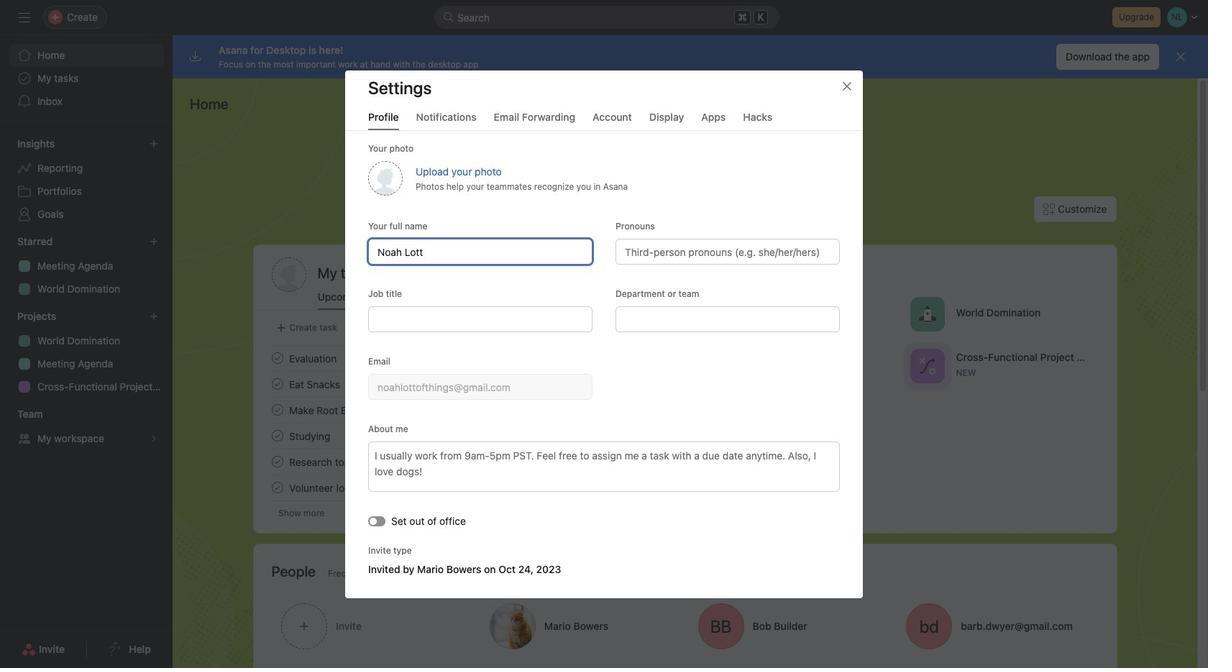 Task type: locate. For each thing, give the bounding box(es) containing it.
1 vertical spatial mark complete checkbox
[[269, 375, 286, 393]]

mark complete image
[[269, 375, 286, 393], [269, 427, 286, 444], [269, 479, 286, 496]]

0 vertical spatial mark complete checkbox
[[269, 350, 286, 367]]

2 vertical spatial mark complete image
[[269, 453, 286, 470]]

upload new photo image
[[368, 161, 403, 195]]

switch
[[368, 516, 385, 526]]

0 vertical spatial mark complete image
[[269, 375, 286, 393]]

None text field
[[368, 238, 593, 264], [368, 306, 593, 332], [616, 306, 840, 332], [368, 374, 593, 399], [368, 238, 593, 264], [368, 306, 593, 332], [616, 306, 840, 332], [368, 374, 593, 399]]

Mark complete checkbox
[[269, 401, 286, 419], [269, 427, 286, 444], [269, 453, 286, 470], [269, 479, 286, 496]]

insights element
[[0, 131, 173, 229]]

1 vertical spatial mark complete image
[[269, 427, 286, 444]]

3 mark complete image from the top
[[269, 453, 286, 470]]

2 mark complete image from the top
[[269, 401, 286, 419]]

mark complete image
[[269, 350, 286, 367], [269, 401, 286, 419], [269, 453, 286, 470]]

starred element
[[0, 229, 173, 303]]

1 mark complete image from the top
[[269, 375, 286, 393]]

2 vertical spatial mark complete image
[[269, 479, 286, 496]]

1 mark complete checkbox from the top
[[269, 350, 286, 367]]

4 mark complete checkbox from the top
[[269, 479, 286, 496]]

I usually work from 9am-5pm PST. Feel free to assign me a task with a due date anytime. Also, I love dogs! text field
[[368, 441, 840, 492]]

Mark complete checkbox
[[269, 350, 286, 367], [269, 375, 286, 393]]

projects element
[[0, 303, 173, 401]]

1 vertical spatial mark complete image
[[269, 401, 286, 419]]

2 mark complete checkbox from the top
[[269, 375, 286, 393]]

0 vertical spatial mark complete image
[[269, 350, 286, 367]]



Task type: vqa. For each thing, say whether or not it's contained in the screenshot.
bottommost with
no



Task type: describe. For each thing, give the bounding box(es) containing it.
Third-person pronouns (e.g. she/her/hers) text field
[[616, 238, 840, 264]]

1 mark complete checkbox from the top
[[269, 401, 286, 419]]

teams element
[[0, 401, 173, 453]]

line_and_symbols image
[[918, 357, 936, 374]]

close image
[[841, 80, 853, 92]]

2 mark complete image from the top
[[269, 427, 286, 444]]

3 mark complete image from the top
[[269, 479, 286, 496]]

global element
[[0, 35, 173, 122]]

3 mark complete checkbox from the top
[[269, 453, 286, 470]]

hide sidebar image
[[19, 12, 30, 23]]

2 mark complete checkbox from the top
[[269, 427, 286, 444]]

add profile photo image
[[271, 257, 306, 292]]

dismiss image
[[1175, 51, 1187, 63]]

prominent image
[[443, 12, 454, 23]]

1 mark complete image from the top
[[269, 350, 286, 367]]

rocket image
[[918, 305, 936, 323]]



